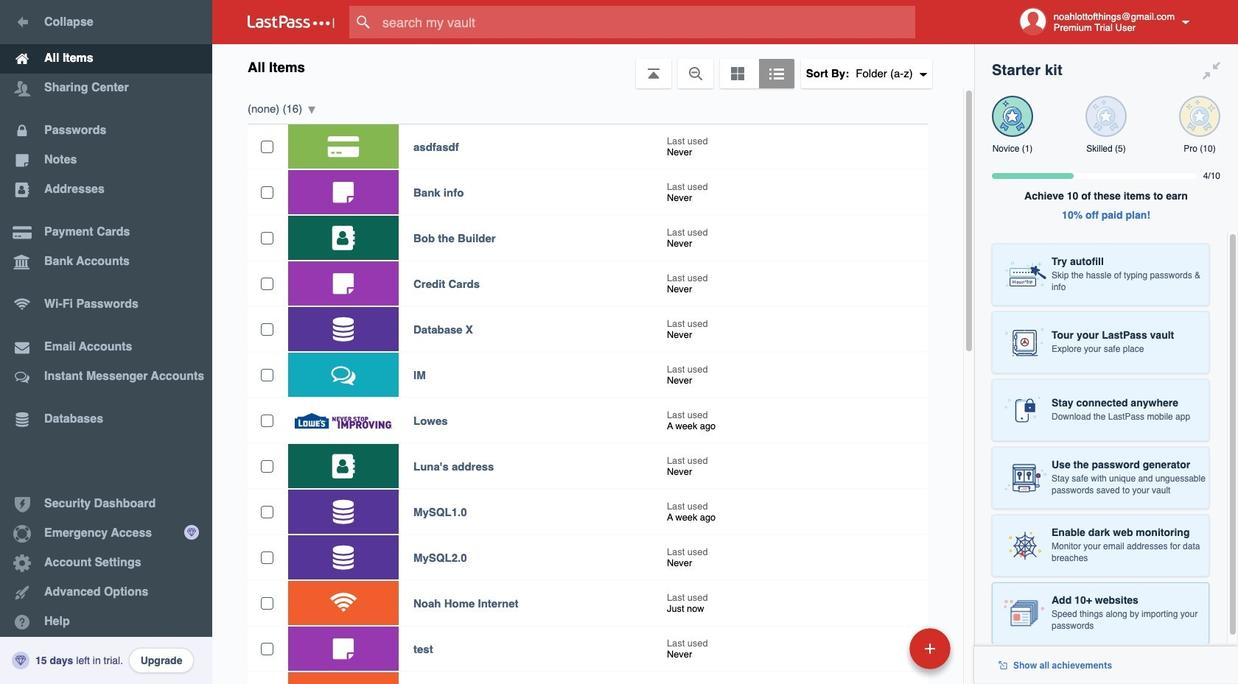 Task type: describe. For each thing, give the bounding box(es) containing it.
main navigation navigation
[[0, 0, 212, 685]]

search my vault text field
[[349, 6, 938, 38]]

vault options navigation
[[212, 44, 974, 88]]

lastpass image
[[248, 15, 335, 29]]

new item navigation
[[808, 624, 959, 685]]



Task type: locate. For each thing, give the bounding box(es) containing it.
Search search field
[[349, 6, 938, 38]]

new item element
[[808, 628, 956, 670]]



